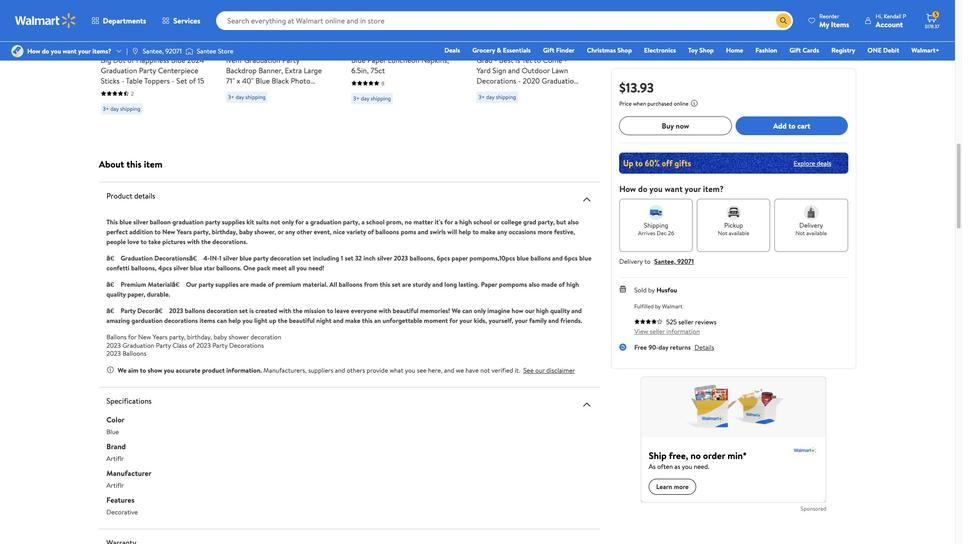 Task type: locate. For each thing, give the bounding box(es) containing it.
is inside $34.99 grad - best is yet to come - yard sign and outdoor lawn decorations - 2020 graduation party yard signs - set of 8 (click to select color)
[[516, 55, 521, 65]]

blue paper luncheon napkins, 6.5in, 75ct image
[[352, 0, 439, 16]]

a up variety
[[362, 218, 365, 227]]

ballons up items
[[185, 307, 205, 316]]

1 vertical spatial we
[[118, 366, 127, 375]]

by for fulfilled
[[656, 303, 661, 311]]

specifications
[[106, 396, 152, 406]]

any left other
[[286, 228, 295, 237]]

our inside ãparty decorã2023 ballons decoration set is created with the mission to leave everyone with beautiful memories! we can only imagine how our high quality and amazing garduation decorations items can help you light up the beautiful night and make this an unforgettable moment for your kids, yourself, your family and friends.
[[525, 307, 535, 316]]

1 vertical spatial party
[[254, 254, 269, 263]]

2 available from the left
[[807, 229, 828, 237]]

want for item?
[[665, 183, 683, 195]]

ivenf
[[226, 55, 243, 65]]

santee, 92071
[[143, 47, 182, 56]]

party down santee, 92071
[[139, 65, 156, 75]]

of up friends.
[[559, 280, 565, 290]]

with up an
[[379, 307, 392, 316]]

and
[[509, 65, 520, 75], [418, 228, 429, 237], [553, 254, 563, 263], [433, 280, 443, 290], [572, 307, 582, 316], [333, 316, 344, 326], [549, 316, 559, 326], [335, 366, 345, 375], [444, 366, 455, 375]]

high inside the this blue silver balloon graduation party supplies kit suits not only for a graduation party, a school prom, no matter it's for a high school or college grad party, but also perfect addition to new years party, birthday, baby shower, or any other event, nice variety of balloons poms and swirls will help to make any occasions more festive, people love to take pictures with the decorations.
[[460, 218, 472, 227]]

balloons inside the this blue silver balloon graduation party supplies kit suits not only for a graduation party, a school prom, no matter it's for a high school or college grad party, but also perfect addition to new years party, birthday, baby shower, or any other event, nice variety of balloons poms and swirls will help to make any occasions more festive, people love to take pictures with the decorations.
[[376, 228, 399, 237]]

sold
[[635, 286, 647, 295]]

available for delivery
[[807, 229, 828, 237]]

grad down $34.99
[[477, 55, 493, 65]]

your left items?
[[78, 47, 91, 56]]

set inside ãpremium materialãour party supplies are made of premium material. all balloons from this set are sturdy and long lasting. paper pompoms also made of high quality paper, durable.
[[392, 280, 401, 290]]

1 vertical spatial supplies
[[215, 280, 239, 290]]

0 vertical spatial our
[[525, 307, 535, 316]]

family
[[530, 316, 547, 326]]

1 horizontal spatial shop
[[700, 46, 714, 55]]

2 artiflr from the top
[[106, 481, 124, 491]]

delivery
[[800, 221, 824, 230], [620, 257, 643, 267]]

3 add button from the left
[[352, 4, 388, 23]]

2 add button from the left
[[226, 4, 262, 23]]

cart
[[798, 121, 811, 131]]

decoration up meet
[[270, 254, 301, 263]]

0 vertical spatial artiflr
[[106, 454, 124, 464]]

0 horizontal spatial not
[[719, 229, 728, 237]]

1 horizontal spatial paper
[[481, 280, 498, 290]]

set left the created
[[239, 307, 248, 316]]

0 horizontal spatial balloons
[[339, 280, 363, 290]]

1 horizontal spatial how
[[620, 183, 637, 195]]

1 vertical spatial help
[[229, 316, 241, 326]]

paper down $3.29/100
[[368, 55, 386, 65]]

8 left (click at the right of the page
[[557, 86, 561, 96]]

yard left signs
[[496, 86, 510, 96]]

what
[[390, 366, 404, 375]]

pack
[[257, 264, 271, 273]]

1 horizontal spatial with
[[279, 307, 292, 316]]

0 horizontal spatial add to cart image
[[105, 8, 116, 20]]

0 vertical spatial years
[[177, 228, 192, 237]]

take
[[148, 237, 161, 247]]

new down garduation
[[138, 333, 151, 342]]

grad left '2021'
[[258, 96, 274, 106]]

balloons,
[[410, 254, 436, 263], [131, 264, 157, 273]]

grocery
[[473, 46, 496, 55]]

is inside ãparty decorã2023 ballons decoration set is created with the mission to leave everyone with beautiful memories! we can only imagine how our high quality and amazing garduation decorations items can help you light up the beautiful night and make this an unforgettable moment for your kids, yourself, your family and friends.
[[250, 307, 254, 316]]

product group containing $34.99
[[477, 0, 582, 118]]

1 vertical spatial artiflr
[[106, 481, 124, 491]]

details
[[134, 191, 155, 201]]

explore
[[794, 159, 816, 168]]

0 horizontal spatial add to cart image
[[230, 8, 241, 20]]

silver inside the this blue silver balloon graduation party supplies kit suits not only for a graduation party, a school prom, no matter it's for a high school or college grad party, but also perfect addition to new years party, birthday, baby shower, or any other event, nice variety of balloons poms and swirls will help to make any occasions more festive, people love to take pictures with the decorations.
[[133, 218, 148, 227]]

yard
[[477, 65, 491, 75], [496, 86, 510, 96]]

1 vertical spatial quality
[[551, 307, 570, 316]]

paper
[[368, 55, 386, 65], [481, 280, 498, 290]]

add inside button
[[774, 121, 787, 131]]

1 made from the left
[[251, 280, 266, 290]]

not down intent image for delivery
[[796, 229, 806, 237]]

1 horizontal spatial school
[[474, 218, 492, 227]]

shipping down 75ct
[[371, 94, 391, 102]]

and inside $34.99 grad - best is yet to come - yard sign and outdoor lawn decorations - 2020 graduation party yard signs - set of 8 (click to select color)
[[509, 65, 520, 75]]

santee, 92071 button
[[655, 257, 695, 267]]

available
[[729, 229, 750, 237], [807, 229, 828, 237]]

0 vertical spatial santee,
[[143, 47, 164, 56]]

of left 15
[[189, 75, 196, 86]]

any down college on the right top of the page
[[498, 228, 507, 237]]

with right pictures
[[187, 237, 200, 247]]

1 vertical spatial how
[[620, 183, 637, 195]]

finder
[[557, 46, 575, 55]]

party up decorations.
[[205, 218, 220, 227]]

indoor
[[256, 106, 278, 117]]

0 horizontal spatial 1
[[219, 254, 222, 263]]

2 made from the left
[[542, 280, 558, 290]]

my
[[820, 19, 830, 29]]

supplies down balloons.
[[215, 280, 239, 290]]

add button for $34.99
[[477, 4, 513, 23]]

verified
[[492, 366, 514, 375]]

baby inside ballons for new years party, birthday, baby shower decoration 2023 graduation party class of 2023 party decorations 2023 balloons
[[214, 333, 227, 342]]

and inside the this blue silver balloon graduation party supplies kit suits not only for a graduation party, a school prom, no matter it's for a high school or college grad party, but also perfect addition to new years party, birthday, baby shower, or any other event, nice variety of balloons poms and swirls will help to make any occasions more festive, people love to take pictures with the decorations.
[[418, 228, 429, 237]]

gift left cards
[[790, 46, 802, 55]]

0 horizontal spatial this
[[127, 158, 142, 171]]

0 horizontal spatial help
[[229, 316, 241, 326]]

decoration down light
[[251, 333, 282, 342]]

6pcs down festive,
[[565, 254, 578, 263]]

1 are from the left
[[240, 280, 249, 290]]

decorations
[[477, 75, 517, 86], [229, 341, 264, 350]]

day down x
[[236, 93, 244, 101]]

0 horizontal spatial delivery
[[620, 257, 643, 267]]

intent image for shipping image
[[649, 205, 664, 221]]

0 vertical spatial grad
[[477, 55, 493, 65]]

friends.
[[561, 316, 583, 326]]

1 horizontal spatial 6pcs
[[565, 254, 578, 263]]

santee, right |
[[143, 47, 164, 56]]

1 horizontal spatial ballons
[[531, 254, 551, 263]]

gift
[[543, 46, 555, 55], [790, 46, 802, 55]]

1 horizontal spatial gift
[[790, 46, 802, 55]]

add up $34.99
[[492, 9, 505, 19]]

1 vertical spatial high
[[567, 280, 579, 290]]

this right from
[[380, 280, 391, 290]]

1 vertical spatial make
[[345, 316, 361, 326]]

graduation inside the $16.65 ivenf graduation party backdrop banner, extra large 71" x 40" blue black photo booth props decorations, congrats grad 2021 home for outdoor indoor supplies
[[244, 55, 281, 65]]

1 horizontal spatial this
[[362, 316, 373, 326]]

balloons right all
[[339, 280, 363, 290]]

0 horizontal spatial  image
[[11, 45, 24, 57]]

for right the supplies
[[314, 96, 324, 106]]

delivery inside delivery not available
[[800, 221, 824, 230]]

want for items?
[[63, 47, 77, 56]]

ivenf graduation party backdrop banner, extra large 71" x 40" blue black photo booth props decorations, congrats grad 2021 home for outdoor indoor supplies image
[[226, 0, 314, 16]]

not inside delivery not available
[[796, 229, 806, 237]]

decorations inside $34.99 grad - best is yet to come - yard sign and outdoor lawn decorations - 2020 graduation party yard signs - set of 8 (click to select color)
[[477, 75, 517, 86]]

have
[[466, 366, 479, 375]]

baby down kit
[[239, 228, 253, 237]]

2 gift from the left
[[790, 46, 802, 55]]

0 horizontal spatial high
[[460, 218, 472, 227]]

0 vertical spatial can
[[463, 307, 473, 316]]

available inside pickup not available
[[729, 229, 750, 237]]

add to cart image up $11.99
[[105, 8, 116, 20]]

meet
[[272, 264, 287, 273]]

- right signs
[[531, 86, 534, 96]]

4 product group from the left
[[477, 0, 582, 118]]

our right the 'see'
[[536, 366, 545, 375]]

seller for 525
[[679, 318, 694, 327]]

for inside ãparty decorã2023 ballons decoration set is created with the mission to leave everyone with beautiful memories! we can only imagine how our high quality and amazing garduation decorations items can help you light up the beautiful night and make this an unforgettable moment for your kids, yourself, your family and friends.
[[450, 316, 458, 326]]

party, up 'more'
[[538, 218, 555, 227]]

0 vertical spatial the
[[201, 237, 211, 247]]

1 school from the left
[[367, 218, 385, 227]]

 image for santee store
[[186, 47, 193, 56]]

by for sold
[[649, 286, 655, 295]]

0 horizontal spatial baby
[[214, 333, 227, 342]]

1 vertical spatial ballons
[[185, 307, 205, 316]]

by right sold on the right
[[649, 286, 655, 295]]

75ct
[[371, 65, 385, 75]]

2 school from the left
[[474, 218, 492, 227]]

search icon image
[[780, 17, 788, 24]]

blue left 2024
[[171, 55, 186, 65]]

0 horizontal spatial not
[[271, 218, 280, 227]]

not right "suits"
[[271, 218, 280, 227]]

0 horizontal spatial do
[[42, 47, 49, 56]]

0 horizontal spatial we
[[118, 366, 127, 375]]

make down leave
[[345, 316, 361, 326]]

3 product group from the left
[[352, 0, 456, 118]]

0 horizontal spatial new
[[138, 333, 151, 342]]

0 vertical spatial outdoor
[[522, 65, 550, 75]]

balloons, up sturdy
[[410, 254, 436, 263]]

525
[[667, 318, 677, 327]]

not down intent image for pickup
[[719, 229, 728, 237]]

you inside ãparty decorã2023 ballons decoration set is created with the mission to leave everyone with beautiful memories! we can only imagine how our high quality and amazing garduation decorations items can help you light up the beautiful night and make this an unforgettable moment for your kids, yourself, your family and friends.
[[243, 316, 253, 326]]

2 product group from the left
[[226, 0, 331, 118]]

blue inside the $16.65 ivenf graduation party backdrop banner, extra large 71" x 40" blue black photo booth props decorations, congrats grad 2021 home for outdoor indoor supplies
[[256, 75, 270, 86]]

centerpiece
[[158, 65, 198, 75]]

help inside ãparty decorã2023 ballons decoration set is created with the mission to leave everyone with beautiful memories! we can only imagine how our high quality and amazing garduation decorations items can help you light up the beautiful night and make this an unforgettable moment for your kids, yourself, your family and friends.
[[229, 316, 241, 326]]

1 available from the left
[[729, 229, 750, 237]]

add button for $16.65
[[226, 4, 262, 23]]

product group
[[101, 0, 206, 118], [226, 0, 331, 118], [352, 0, 456, 118], [477, 0, 582, 118]]

view seller information
[[635, 327, 700, 337]]

1 horizontal spatial not
[[796, 229, 806, 237]]

paper inside $2.47 $3.29/100 ct blue paper luncheon napkins, 6.5in, 75ct
[[368, 55, 386, 65]]

add to cart image for ivenf graduation party backdrop banner, extra large 71" x 40" blue black photo booth props decorations, congrats grad 2021 home for outdoor indoor supplies
[[230, 8, 241, 20]]

make
[[481, 228, 496, 237], [345, 316, 361, 326]]

1 horizontal spatial santee,
[[655, 257, 676, 267]]

decoration inside ãparty decorã2023 ballons decoration set is created with the mission to leave everyone with beautiful memories! we can only imagine how our high quality and amazing garduation decorations items can help you light up the beautiful night and make this an unforgettable moment for your kids, yourself, your family and friends.
[[207, 307, 238, 316]]

-
[[495, 55, 498, 65], [565, 55, 568, 65], [122, 75, 124, 86], [172, 75, 175, 86], [519, 75, 521, 86], [531, 86, 534, 96]]

or left college on the right top of the page
[[494, 218, 500, 227]]

price
[[620, 100, 632, 108]]

beautiful up unforgettable
[[393, 307, 419, 316]]

add to cart image up $34.99
[[481, 8, 492, 20]]

outdoor inside the $16.65 ivenf graduation party backdrop banner, extra large 71" x 40" blue black photo booth props decorations, congrats grad 2021 home for outdoor indoor supplies
[[226, 106, 254, 117]]

 image down walmart image
[[11, 45, 24, 57]]

1 shop from the left
[[618, 46, 632, 55]]

beautiful down mission
[[289, 316, 315, 326]]

you left light
[[243, 316, 253, 326]]

do up the shipping
[[639, 183, 648, 195]]

features
[[106, 495, 135, 506]]

party down "star"
[[199, 280, 214, 290]]

0 vertical spatial ballons
[[531, 254, 551, 263]]

manufacturer
[[106, 469, 152, 479]]

cards
[[803, 46, 820, 55]]

made down pack
[[251, 280, 266, 290]]

1 add button from the left
[[101, 4, 137, 23]]

to inside ãparty decorã2023 ballons decoration set is created with the mission to leave everyone with beautiful memories! we can only imagine how our high quality and amazing garduation decorations items can help you light up the beautiful night and make this an unforgettable moment for your kids, yourself, your family and friends.
[[327, 307, 333, 316]]

shop inside 'link'
[[618, 46, 632, 55]]

0 vertical spatial balloons
[[376, 228, 399, 237]]

decorations,
[[268, 86, 310, 96]]

grocery & essentials
[[473, 46, 531, 55]]

2 horizontal spatial the
[[293, 307, 303, 316]]

0 horizontal spatial with
[[187, 237, 200, 247]]

pickup not available
[[719, 221, 750, 237]]

party,
[[343, 218, 360, 227], [538, 218, 555, 227], [194, 228, 210, 237], [169, 333, 186, 342]]

1 graduation from the left
[[173, 218, 204, 227]]

1 horizontal spatial new
[[162, 228, 175, 237]]

ballons
[[531, 254, 551, 263], [185, 307, 205, 316]]

blue inside $11.99 big dot of happiness blue 2024 graduation party centerpiece sticks - table toppers - set of 15
[[171, 55, 186, 65]]

new inside ballons for new years party, birthday, baby shower decoration 2023 graduation party class of 2023 party decorations 2023 balloons
[[138, 333, 151, 342]]

1 vertical spatial balloons,
[[131, 264, 157, 273]]

525 seller reviews
[[667, 318, 717, 327]]

1 horizontal spatial home
[[727, 46, 744, 55]]

we inside ãparty decorã2023 ballons decoration set is created with the mission to leave everyone with beautiful memories! we can only imagine how our high quality and amazing garduation decorations items can help you light up the beautiful night and make this an unforgettable moment for your kids, yourself, your family and friends.
[[452, 307, 461, 316]]

2 vertical spatial high
[[537, 307, 549, 316]]

intent image for delivery image
[[804, 205, 819, 221]]

to inside add to cart button
[[789, 121, 796, 131]]

details
[[695, 343, 715, 353]]

this inside ãparty decorã2023 ballons decoration set is created with the mission to leave everyone with beautiful memories! we can only imagine how our high quality and amazing garduation decorations items can help you light up the beautiful night and make this an unforgettable moment for your kids, yourself, your family and friends.
[[362, 316, 373, 326]]

extra
[[285, 65, 302, 75]]

1 vertical spatial by
[[656, 303, 661, 311]]

1 product group from the left
[[101, 0, 206, 118]]

1 vertical spatial decoration
[[207, 307, 238, 316]]

graduation up event,
[[311, 218, 342, 227]]

party, inside ballons for new years party, birthday, baby shower decoration 2023 graduation party class of 2023 party decorations 2023 balloons
[[169, 333, 186, 342]]

to right will
[[473, 228, 479, 237]]

0 horizontal spatial any
[[286, 228, 295, 237]]

how do you want your item?
[[620, 183, 724, 195]]

add up $11.99
[[116, 9, 129, 19]]

1 horizontal spatial add to cart image
[[481, 8, 492, 20]]

set left the 32
[[345, 254, 354, 263]]

1 horizontal spatial we
[[452, 307, 461, 316]]

birthday, down items
[[187, 333, 212, 342]]

best
[[499, 55, 514, 65]]

0 horizontal spatial can
[[217, 316, 227, 326]]

blue down $2.47
[[352, 55, 366, 65]]

home link
[[722, 45, 748, 55]]

0 vertical spatial party
[[205, 218, 220, 227]]

make inside the this blue silver balloon graduation party supplies kit suits not only for a graduation party, a school prom, no matter it's for a high school or college grad party, but also perfect addition to new years party, birthday, baby shower, or any other event, nice variety of balloons poms and swirls will help to make any occasions more festive, people love to take pictures with the decorations.
[[481, 228, 496, 237]]

nice
[[333, 228, 345, 237]]

add to cart image for $11.99
[[105, 8, 116, 20]]

is left the created
[[250, 307, 254, 316]]

1 right "including"
[[341, 254, 343, 263]]

essentials
[[503, 46, 531, 55]]

0 vertical spatial how
[[27, 47, 40, 56]]

this inside ãpremium materialãour party supplies are made of premium material. all balloons from this set are sturdy and long lasting. paper pompoms also made of high quality paper, durable.
[[380, 280, 391, 290]]

1 gift from the left
[[543, 46, 555, 55]]

2021
[[276, 96, 291, 106]]

0 horizontal spatial graduation
[[173, 218, 204, 227]]

add to cart image for $34.99
[[481, 8, 492, 20]]

party down sign
[[477, 86, 494, 96]]

we left aim
[[118, 366, 127, 375]]

blue inside $2.47 $3.29/100 ct blue paper luncheon napkins, 6.5in, 75ct
[[352, 55, 366, 65]]

gift left finder on the top right
[[543, 46, 555, 55]]

2 vertical spatial party
[[199, 280, 214, 290]]

1 vertical spatial years
[[153, 333, 168, 342]]

years inside ballons for new years party, birthday, baby shower decoration 2023 graduation party class of 2023 party decorations 2023 balloons
[[153, 333, 168, 342]]

booth
[[226, 86, 246, 96]]

1 vertical spatial grad
[[258, 96, 274, 106]]

1 horizontal spatial made
[[542, 280, 558, 290]]

1 horizontal spatial 1
[[341, 254, 343, 263]]

home right '2021'
[[293, 96, 312, 106]]

years up pictures
[[177, 228, 192, 237]]

graduation inside $34.99 grad - best is yet to come - yard sign and outdoor lawn decorations - 2020 graduation party yard signs - set of 8 (click to select color)
[[542, 75, 578, 86]]

blue right 40"
[[256, 75, 270, 86]]

leave
[[335, 307, 350, 316]]

do
[[42, 47, 49, 56], [639, 183, 648, 195]]

free
[[635, 343, 647, 353]]

2 shop from the left
[[700, 46, 714, 55]]

add to cart image
[[230, 8, 241, 20], [355, 8, 367, 20]]

1 vertical spatial new
[[138, 333, 151, 342]]

from
[[364, 280, 378, 290]]

online
[[674, 100, 689, 108]]

ãparty
[[106, 307, 136, 316]]

supplies left kit
[[222, 218, 245, 227]]

graduation
[[244, 55, 281, 65], [101, 65, 137, 75], [542, 75, 578, 86], [123, 341, 154, 350]]

husfou
[[657, 286, 678, 295]]

1 horizontal spatial graduation
[[311, 218, 342, 227]]

 image
[[132, 47, 139, 55]]

make inside ãparty decorã2023 ballons decoration set is created with the mission to leave everyone with beautiful memories! we can only imagine how our high quality and amazing garduation decorations items can help you light up the beautiful night and make this an unforgettable moment for your kids, yourself, your family and friends.
[[345, 316, 361, 326]]

1 not from the left
[[719, 229, 728, 237]]

color blue brand artiflr manufacturer artiflr features decorative
[[106, 415, 152, 517]]

new inside the this blue silver balloon graduation party supplies kit suits not only for a graduation party, a school prom, no matter it's for a high school or college grad party, but also perfect addition to new years party, birthday, baby shower, or any other event, nice variety of balloons poms and swirls will help to make any occasions more festive, people love to take pictures with the decorations.
[[162, 228, 175, 237]]

1 horizontal spatial want
[[665, 183, 683, 195]]

0 horizontal spatial paper
[[368, 55, 386, 65]]

only inside the this blue silver balloon graduation party supplies kit suits not only for a graduation party, a school prom, no matter it's for a high school or college grad party, but also perfect addition to new years party, birthday, baby shower, or any other event, nice variety of balloons poms and swirls will help to make any occasions more festive, people love to take pictures with the decorations.
[[282, 218, 294, 227]]

add to cart image
[[105, 8, 116, 20], [481, 8, 492, 20]]

show
[[148, 366, 162, 375]]

set left 15
[[176, 75, 187, 86]]

add button
[[101, 4, 137, 23], [226, 4, 262, 23], [352, 4, 388, 23], [477, 4, 513, 23]]

grad - best is yet to come - yard sign and outdoor lawn decorations - 2020 graduation party yard signs - set of 8 (click to select color) image
[[477, 0, 564, 16]]

party inside the this blue silver balloon graduation party supplies kit suits not only for a graduation party, a school prom, no matter it's for a high school or college grad party, but also perfect addition to new years party, birthday, baby shower, or any other event, nice variety of balloons poms and swirls will help to make any occasions more festive, people love to take pictures with the decorations.
[[205, 218, 220, 227]]

of
[[127, 55, 134, 65], [189, 75, 196, 86], [548, 86, 555, 96], [368, 228, 374, 237], [268, 280, 274, 290], [559, 280, 565, 290], [189, 341, 195, 350]]

of inside $34.99 grad - best is yet to come - yard sign and outdoor lawn decorations - 2020 graduation party yard signs - set of 8 (click to select color)
[[548, 86, 555, 96]]

add to cart image for blue paper luncheon napkins, 6.5in, 75ct
[[355, 8, 367, 20]]

set right from
[[392, 280, 401, 290]]

1 vertical spatial baby
[[214, 333, 227, 342]]

2 graduation from the left
[[311, 218, 342, 227]]

0 horizontal spatial shop
[[618, 46, 632, 55]]

outdoor inside $34.99 grad - best is yet to come - yard sign and outdoor lawn decorations - 2020 graduation party yard signs - set of 8 (click to select color)
[[522, 65, 550, 75]]

blue inside the this blue silver balloon graduation party supplies kit suits not only for a graduation party, a school prom, no matter it's for a high school or college grad party, but also perfect addition to new years party, birthday, baby shower, or any other event, nice variety of balloons poms and swirls will help to make any occasions more festive, people love to take pictures with the decorations.
[[120, 218, 132, 227]]

1 1 from the left
[[219, 254, 222, 263]]

kit
[[247, 218, 254, 227]]

2 add to cart image from the left
[[481, 8, 492, 20]]

seller for view
[[650, 327, 665, 337]]

the right up on the bottom left of page
[[278, 316, 288, 326]]

4 add button from the left
[[477, 4, 513, 23]]

0 horizontal spatial our
[[525, 307, 535, 316]]

0 vertical spatial high
[[460, 218, 472, 227]]

for
[[314, 96, 324, 106], [296, 218, 304, 227], [445, 218, 453, 227], [450, 316, 458, 326], [128, 333, 137, 342]]

1 horizontal spatial available
[[807, 229, 828, 237]]

1 horizontal spatial also
[[568, 218, 579, 227]]

2
[[131, 90, 134, 98]]

1 horizontal spatial add to cart image
[[355, 8, 367, 20]]

graduation up 40"
[[244, 55, 281, 65]]

high up 'family' on the bottom right of the page
[[537, 307, 549, 316]]

1 vertical spatial balloons
[[339, 280, 363, 290]]

party, down decorations
[[169, 333, 186, 342]]

1 add to cart image from the left
[[105, 8, 116, 20]]

home inside the $16.65 ivenf graduation party backdrop banner, extra large 71" x 40" blue black photo booth props decorations, congrats grad 2021 home for outdoor indoor supplies
[[293, 96, 312, 106]]

1 any from the left
[[286, 228, 295, 237]]

an
[[374, 316, 381, 326]]

lawn
[[552, 65, 569, 75]]

poms
[[401, 228, 417, 237]]

0 horizontal spatial also
[[529, 280, 540, 290]]

2 add to cart image from the left
[[355, 8, 367, 20]]

Search search field
[[216, 11, 794, 30]]

for right ballons
[[128, 333, 137, 342]]

0 horizontal spatial make
[[345, 316, 361, 326]]

0 vertical spatial by
[[649, 286, 655, 295]]

also right pompoms
[[529, 280, 540, 290]]

shop for toy shop
[[700, 46, 714, 55]]

party inside ãgraduation decorationsã4-in-1 silver blue party decoration set including 1 set 32 inch silver 2023 balloons, 6pcs paper pompoms,10pcs blue ballons and 6pcs blue confetti balloons, 4pcs silver blue star balloons. one pack meet all you need!
[[254, 254, 269, 263]]

0 horizontal spatial gift
[[543, 46, 555, 55]]

delivery for not
[[800, 221, 824, 230]]

1 horizontal spatial help
[[459, 228, 471, 237]]

0 vertical spatial decoration
[[270, 254, 301, 263]]

made right pompoms
[[542, 280, 558, 290]]

1 horizontal spatial high
[[537, 307, 549, 316]]

party left the class
[[156, 341, 171, 350]]

of inside the this blue silver balloon graduation party supplies kit suits not only for a graduation party, a school prom, no matter it's for a high school or college grad party, but also perfect addition to new years party, birthday, baby shower, or any other event, nice variety of balloons poms and swirls will help to make any occasions more festive, people love to take pictures with the decorations.
[[368, 228, 374, 237]]

0 horizontal spatial are
[[240, 280, 249, 290]]

kids,
[[474, 316, 487, 326]]

seller right 525
[[679, 318, 694, 327]]

by right fulfilled
[[656, 303, 661, 311]]

silver down decorationsã4- at the left top of page
[[174, 264, 189, 273]]

Walmart Site-Wide search field
[[216, 11, 794, 30]]

home
[[727, 46, 744, 55], [293, 96, 312, 106]]

0 vertical spatial we
[[452, 307, 461, 316]]

decoration
[[270, 254, 301, 263], [207, 307, 238, 316], [251, 333, 282, 342]]

1 horizontal spatial are
[[402, 280, 411, 290]]

2 not from the left
[[796, 229, 806, 237]]

made
[[251, 280, 266, 290], [542, 280, 558, 290]]

specifications image
[[582, 399, 593, 411]]

1 horizontal spatial balloons
[[376, 228, 399, 237]]

do for how do you want your items?
[[42, 47, 49, 56]]

0 horizontal spatial want
[[63, 47, 77, 56]]

ballons down 'more'
[[531, 254, 551, 263]]

2 6pcs from the left
[[565, 254, 578, 263]]

ballons for new years party, birthday, baby shower decoration 2023 graduation party class of 2023 party decorations 2023 balloons
[[106, 333, 282, 359]]

add button for $11.99
[[101, 4, 137, 23]]

not inside pickup not available
[[719, 229, 728, 237]]

1 add to cart image from the left
[[230, 8, 241, 20]]

0 vertical spatial also
[[568, 218, 579, 227]]

how for how do you want your item?
[[620, 183, 637, 195]]

birthday, inside ballons for new years party, birthday, baby shower decoration 2023 graduation party class of 2023 party decorations 2023 balloons
[[187, 333, 212, 342]]

2 vertical spatial this
[[362, 316, 373, 326]]

event,
[[314, 228, 332, 237]]

1 horizontal spatial a
[[362, 218, 365, 227]]

moment
[[424, 316, 448, 326]]

available inside delivery not available
[[807, 229, 828, 237]]

quality up friends.
[[551, 307, 570, 316]]

swirls
[[430, 228, 446, 237]]

0 vertical spatial 92071
[[166, 47, 182, 56]]

outdoor left lawn
[[522, 65, 550, 75]]

how
[[27, 47, 40, 56], [620, 183, 637, 195]]

balloon
[[150, 218, 171, 227]]

napkins,
[[422, 55, 449, 65]]

and inside ãgraduation decorationsã4-in-1 silver blue party decoration set including 1 set 32 inch silver 2023 balloons, 6pcs paper pompoms,10pcs blue ballons and 6pcs blue confetti balloons, 4pcs silver blue star balloons. one pack meet all you need!
[[553, 254, 563, 263]]

items?
[[92, 47, 111, 56]]

ballons inside ãgraduation decorationsã4-in-1 silver blue party decoration set including 1 set 32 inch silver 2023 balloons, 6pcs paper pompoms,10pcs blue ballons and 6pcs blue confetti balloons, 4pcs silver blue star balloons. one pack meet all you need!
[[531, 254, 551, 263]]

and up friends.
[[572, 307, 582, 316]]

0 vertical spatial birthday,
[[212, 228, 238, 237]]

supplies inside the this blue silver balloon graduation party supplies kit suits not only for a graduation party, a school prom, no matter it's for a high school or college grad party, but also perfect addition to new years party, birthday, baby shower, or any other event, nice variety of balloons poms and swirls will help to make any occasions more festive, people love to take pictures with the decorations.
[[222, 218, 245, 227]]

and left long
[[433, 280, 443, 290]]

 image
[[11, 45, 24, 57], [186, 47, 193, 56]]

is left yet at the right top of page
[[516, 55, 521, 65]]

add to cart image up $2.47
[[355, 8, 367, 20]]

santee
[[197, 47, 216, 56]]

add button up $34.99
[[477, 4, 513, 23]]



Task type: vqa. For each thing, say whether or not it's contained in the screenshot.
Marie to the bottom
no



Task type: describe. For each thing, give the bounding box(es) containing it.
for right it's on the top of the page
[[445, 218, 453, 227]]

one debit
[[868, 46, 900, 55]]

now
[[676, 121, 690, 131]]

day down the sticks
[[110, 105, 119, 113]]

shipping down sign
[[496, 93, 517, 101]]

2 a from the left
[[362, 218, 365, 227]]

class
[[173, 341, 187, 350]]

0 vertical spatial yard
[[477, 65, 491, 75]]

(click
[[563, 86, 582, 96]]

toy shop
[[689, 46, 714, 55]]

decoration inside ãgraduation decorationsã4-in-1 silver blue party decoration set including 1 set 32 inch silver 2023 balloons, 6pcs paper pompoms,10pcs blue ballons and 6pcs blue confetti balloons, 4pcs silver blue star balloons. one pack meet all you need!
[[270, 254, 301, 263]]

and down leave
[[333, 316, 344, 326]]

the inside the this blue silver balloon graduation party supplies kit suits not only for a graduation party, a school prom, no matter it's for a high school or college grad party, but also perfect addition to new years party, birthday, baby shower, or any other event, nice variety of balloons poms and swirls will help to make any occasions more festive, people love to take pictures with the decorations.
[[201, 237, 211, 247]]

to left santee, 92071 button
[[645, 257, 651, 267]]

also inside the this blue silver balloon graduation party supplies kit suits not only for a graduation party, a school prom, no matter it's for a high school or college grad party, but also perfect addition to new years party, birthday, baby shower, or any other event, nice variety of balloons poms and swirls will help to make any occasions more festive, people love to take pictures with the decorations.
[[568, 218, 579, 227]]

do for how do you want your item?
[[639, 183, 648, 195]]

dot
[[113, 55, 126, 65]]

yet
[[522, 55, 533, 65]]

and right 'family' on the bottom right of the page
[[549, 316, 559, 326]]

come
[[543, 55, 563, 65]]

explore deals
[[794, 159, 832, 168]]

- left the 2020
[[519, 75, 521, 86]]

- right the come
[[565, 55, 568, 65]]

product group containing $11.99
[[101, 0, 206, 118]]

gift finder
[[543, 46, 575, 55]]

graduation inside $11.99 big dot of happiness blue 2024 graduation party centerpiece sticks - table toppers - set of 15
[[101, 65, 137, 75]]

of inside ballons for new years party, birthday, baby shower decoration 2023 graduation party class of 2023 party decorations 2023 balloons
[[189, 341, 195, 350]]

product details image
[[582, 194, 593, 205]]

to down the balloon
[[155, 228, 161, 237]]

accurate
[[176, 366, 201, 375]]

party, up in- on the left of page
[[194, 228, 210, 237]]

$11.99
[[101, 41, 122, 52]]

reorder my items
[[820, 12, 850, 29]]

items
[[200, 316, 215, 326]]

but
[[557, 218, 567, 227]]

1 artiflr from the top
[[106, 454, 124, 464]]

shower
[[229, 333, 249, 342]]

confetti
[[106, 264, 130, 273]]

durable.
[[147, 290, 170, 299]]

blue inside color blue brand artiflr manufacturer artiflr features decorative
[[106, 428, 119, 437]]

birthday, inside the this blue silver balloon graduation party supplies kit suits not only for a graduation party, a school prom, no matter it's for a high school or college grad party, but also perfect addition to new years party, birthday, baby shower, or any other event, nice variety of balloons poms and swirls will help to make any occasions more festive, people love to take pictures with the decorations.
[[212, 228, 238, 237]]

pickup
[[725, 221, 744, 230]]

0 vertical spatial or
[[494, 218, 500, 227]]

no
[[405, 218, 412, 227]]

ãpremium
[[106, 280, 146, 290]]

only inside ãparty decorã2023 ballons decoration set is created with the mission to leave everyone with beautiful memories! we can only imagine how our high quality and amazing garduation decorations items can help you light up the beautiful night and make this an unforgettable moment for your kids, yourself, your family and friends.
[[474, 307, 486, 316]]

this
[[106, 218, 118, 227]]

day left the color)
[[487, 93, 495, 101]]

2024
[[187, 55, 204, 65]]

1 horizontal spatial not
[[481, 366, 490, 375]]

0 vertical spatial balloons,
[[410, 254, 436, 263]]

brand
[[106, 442, 126, 452]]

grad
[[524, 218, 537, 227]]

help inside the this blue silver balloon graduation party supplies kit suits not only for a graduation party, a school prom, no matter it's for a high school or college grad party, but also perfect addition to new years party, birthday, baby shower, or any other event, nice variety of balloons poms and swirls will help to make any occasions more festive, people love to take pictures with the decorations.
[[459, 228, 471, 237]]

1 vertical spatial or
[[278, 228, 284, 237]]

hi, kendall p account
[[876, 12, 907, 29]]

deals link
[[441, 45, 465, 55]]

gift for gift finder
[[543, 46, 555, 55]]

walmart image
[[15, 13, 76, 28]]

0 horizontal spatial beautiful
[[289, 316, 315, 326]]

paper inside ãpremium materialãour party supplies are made of premium material. all balloons from this set are sturdy and long lasting. paper pompoms also made of high quality paper, durable.
[[481, 280, 498, 290]]

buy now button
[[620, 117, 732, 135]]

&
[[497, 46, 502, 55]]

0 vertical spatial this
[[127, 158, 142, 171]]

with inside the this blue silver balloon graduation party supplies kit suits not only for a graduation party, a school prom, no matter it's for a high school or college grad party, but also perfect addition to new years party, birthday, baby shower, or any other event, nice variety of balloons poms and swirls will help to make any occasions more festive, people love to take pictures with the decorations.
[[187, 237, 200, 247]]

product
[[106, 191, 133, 201]]

- right the toppers at the left of page
[[172, 75, 175, 86]]

and left others
[[335, 366, 345, 375]]

- left best
[[495, 55, 498, 65]]

0 horizontal spatial 92071
[[166, 47, 182, 56]]

2023 right the class
[[197, 341, 211, 350]]

add for $34.99
[[492, 9, 505, 19]]

silver right inch
[[377, 254, 392, 263]]

ballons inside ãparty decorã2023 ballons decoration set is created with the mission to leave everyone with beautiful memories! we can only imagine how our high quality and amazing garduation decorations items can help you light up the beautiful night and make this an unforgettable moment for your kids, yourself, your family and friends.
[[185, 307, 205, 316]]

see our disclaimer button
[[524, 366, 576, 375]]

you up intent image for shipping
[[650, 183, 663, 195]]

for up other
[[296, 218, 304, 227]]

your down how
[[515, 316, 528, 326]]

add for $11.99
[[116, 9, 129, 19]]

day down view seller information
[[659, 343, 669, 353]]

it's
[[435, 218, 443, 227]]

add for $16.65
[[241, 9, 255, 19]]

in-
[[210, 254, 219, 263]]

party left shower
[[213, 341, 228, 350]]

$178.37
[[926, 23, 940, 30]]

imagine
[[488, 307, 510, 316]]

night
[[317, 316, 332, 326]]

for inside ballons for new years party, birthday, baby shower decoration 2023 graduation party class of 2023 party decorations 2023 balloons
[[128, 333, 137, 342]]

balloons inside ãpremium materialãour party supplies are made of premium material. all balloons from this set are sturdy and long lasting. paper pompoms also made of high quality paper, durable.
[[339, 280, 363, 290]]

shower,
[[255, 228, 276, 237]]

how for how do you want your items?
[[27, 47, 40, 56]]

3+ left select
[[479, 93, 485, 101]]

2023 left balloons at bottom
[[106, 341, 121, 350]]

store
[[218, 47, 234, 56]]

walmart+ link
[[908, 45, 945, 55]]

color)
[[508, 96, 529, 106]]

years inside the this blue silver balloon graduation party supplies kit suits not only for a graduation party, a school prom, no matter it's for a high school or college grad party, but also perfect addition to new years party, birthday, baby shower, or any other event, nice variety of balloons poms and swirls will help to make any occasions more festive, people love to take pictures with the decorations.
[[177, 228, 192, 237]]

up to sixty percent off deals. shop now. image
[[620, 153, 849, 174]]

day down 6.5in,
[[361, 94, 370, 102]]

2 1 from the left
[[341, 254, 343, 263]]

big dot of happiness blue 2024 graduation party centerpiece sticks - table toppers - set of 15 image
[[101, 0, 188, 16]]

departments
[[103, 16, 146, 26]]

high inside ãpremium materialãour party supplies are made of premium material. all balloons from this set are sturdy and long lasting. paper pompoms also made of high quality paper, durable.
[[567, 280, 579, 290]]

manufacturers,
[[264, 366, 307, 375]]

decoration inside ballons for new years party, birthday, baby shower decoration 2023 graduation party class of 2023 party decorations 2023 balloons
[[251, 333, 282, 342]]

party inside ãpremium materialãour party supplies are made of premium material. all balloons from this set are sturdy and long lasting. paper pompoms also made of high quality paper, durable.
[[199, 280, 214, 290]]

1 horizontal spatial yard
[[496, 86, 510, 96]]

everyone
[[351, 307, 377, 316]]

2 vertical spatial the
[[278, 316, 288, 326]]

also inside ãpremium materialãour party supplies are made of premium material. all balloons from this set are sturdy and long lasting. paper pompoms also made of high quality paper, durable.
[[529, 280, 540, 290]]

p
[[904, 12, 907, 20]]

you right show
[[164, 366, 174, 375]]

gift cards
[[790, 46, 820, 55]]

your left the kids,
[[460, 316, 473, 326]]

grad inside the $16.65 ivenf graduation party backdrop banner, extra large 71" x 40" blue black photo booth props decorations, congrats grad 2021 home for outdoor indoor supplies
[[258, 96, 274, 106]]

party, up variety
[[343, 218, 360, 227]]

3 a from the left
[[455, 218, 458, 227]]

3+ down the sticks
[[103, 105, 109, 113]]

banner,
[[259, 65, 283, 75]]

3+ day shipping down sign
[[479, 93, 517, 101]]

your left "item?"
[[685, 183, 702, 195]]

walmart+
[[912, 46, 940, 55]]

toy
[[689, 46, 698, 55]]

3+ down 6.5in,
[[353, 94, 360, 102]]

2 horizontal spatial with
[[379, 307, 392, 316]]

balloons
[[123, 349, 146, 359]]

ballons
[[106, 333, 127, 342]]

shop for christmas shop
[[618, 46, 632, 55]]

to right yet at the right top of page
[[534, 55, 541, 65]]

you inside ãgraduation decorationsã4-in-1 silver blue party decoration set including 1 set 32 inch silver 2023 balloons, 6pcs paper pompoms,10pcs blue ballons and 6pcs blue confetti balloons, 4pcs silver blue star balloons. one pack meet all you need!
[[297, 264, 307, 273]]

purchased
[[648, 100, 673, 108]]

product group containing $2.47
[[352, 0, 456, 118]]

aim
[[128, 366, 139, 375]]

32
[[355, 254, 362, 263]]

sold by husfou
[[635, 286, 678, 295]]

add up $2.47
[[367, 9, 380, 19]]

christmas shop
[[587, 46, 632, 55]]

graduation inside ballons for new years party, birthday, baby shower decoration 2023 graduation party class of 2023 party decorations 2023 balloons
[[123, 341, 154, 350]]

quality inside ãpremium materialãour party supplies are made of premium material. all balloons from this set are sturdy and long lasting. paper pompoms also made of high quality paper, durable.
[[106, 290, 126, 299]]

1 vertical spatial can
[[217, 316, 227, 326]]

shipping down 40"
[[246, 93, 266, 101]]

addition
[[129, 228, 153, 237]]

to right aim
[[140, 366, 146, 375]]

ãpremium materialãour party supplies are made of premium material. all balloons from this set are sturdy and long lasting. paper pompoms also made of high quality paper, durable.
[[106, 280, 579, 299]]

available for pickup
[[729, 229, 750, 237]]

set inside $11.99 big dot of happiness blue 2024 graduation party centerpiece sticks - table toppers - set of 15
[[176, 75, 187, 86]]

of left premium
[[268, 280, 274, 290]]

big
[[101, 55, 111, 65]]

1 vertical spatial our
[[536, 366, 545, 375]]

services button
[[154, 9, 209, 32]]

3+ day shipping down 40"
[[228, 93, 266, 101]]

mission
[[304, 307, 326, 316]]

when
[[634, 100, 647, 108]]

 image for how do you want your items?
[[11, 45, 24, 57]]

you left see
[[405, 366, 416, 375]]

8 inside $34.99 grad - best is yet to come - yard sign and outdoor lawn decorations - 2020 graduation party yard signs - set of 8 (click to select color)
[[557, 86, 561, 96]]

you down walmart image
[[51, 47, 61, 56]]

fashion link
[[752, 45, 782, 55]]

shipping down 2 on the left of page
[[120, 105, 140, 113]]

and inside ãpremium materialãour party supplies are made of premium material. all balloons from this set are sturdy and long lasting. paper pompoms also made of high quality paper, durable.
[[433, 280, 443, 290]]

legal information image
[[691, 100, 699, 107]]

3+ day shipping down 2 on the left of page
[[103, 105, 140, 113]]

and left the we at the left of the page
[[444, 366, 455, 375]]

supplies inside ãpremium materialãour party supplies are made of premium material. all balloons from this set are sturdy and long lasting. paper pompoms also made of high quality paper, durable.
[[215, 280, 239, 290]]

all
[[289, 264, 295, 273]]

to left select
[[477, 96, 484, 106]]

disclaimer
[[547, 366, 576, 375]]

party inside $11.99 big dot of happiness blue 2024 graduation party centerpiece sticks - table toppers - set of 15
[[139, 65, 156, 75]]

3+ day shipping down 75ct
[[353, 94, 391, 102]]

not for delivery
[[796, 229, 806, 237]]

item?
[[704, 183, 724, 195]]

2023 inside ãgraduation decorationsã4-in-1 silver blue party decoration set including 1 set 32 inch silver 2023 balloons, 6pcs paper pompoms,10pcs blue ballons and 6pcs blue confetti balloons, 4pcs silver blue star balloons. one pack meet all you need!
[[394, 254, 408, 263]]

1 horizontal spatial beautiful
[[393, 307, 419, 316]]

gift for gift cards
[[790, 46, 802, 55]]

1 a from the left
[[306, 218, 309, 227]]

$2.47 $3.29/100 ct blue paper luncheon napkins, 6.5in, 75ct
[[352, 41, 449, 75]]

light
[[254, 316, 268, 326]]

1 vertical spatial 92071
[[678, 257, 695, 267]]

0 horizontal spatial balloons,
[[131, 264, 157, 273]]

decorations inside ballons for new years party, birthday, baby shower decoration 2023 graduation party class of 2023 party decorations 2023 balloons
[[229, 341, 264, 350]]

select
[[486, 96, 506, 106]]

for inside the $16.65 ivenf graduation party backdrop banner, extra large 71" x 40" blue black photo booth props decorations, congrats grad 2021 home for outdoor indoor supplies
[[314, 96, 324, 106]]

2023 down ballons
[[106, 349, 121, 359]]

1 6pcs from the left
[[437, 254, 450, 263]]

0 vertical spatial home
[[727, 46, 744, 55]]

baby inside the this blue silver balloon graduation party supplies kit suits not only for a graduation party, a school prom, no matter it's for a high school or college grad party, but also perfect addition to new years party, birthday, baby shower, or any other event, nice variety of balloons poms and swirls will help to make any occasions more festive, people love to take pictures with the decorations.
[[239, 228, 253, 237]]

shipping
[[644, 221, 669, 230]]

3+ down 71"
[[228, 93, 235, 101]]

party inside the $16.65 ivenf graduation party backdrop banner, extra large 71" x 40" blue black photo booth props decorations, congrats grad 2021 home for outdoor indoor supplies
[[282, 55, 300, 65]]

party inside $34.99 grad - best is yet to come - yard sign and outdoor lawn decorations - 2020 graduation party yard signs - set of 8 (click to select color)
[[477, 86, 494, 96]]

dec
[[657, 229, 667, 237]]

silver up balloons.
[[223, 254, 238, 263]]

quality inside ãparty decorã2023 ballons decoration set is created with the mission to leave everyone with beautiful memories! we can only imagine how our high quality and amazing garduation decorations items can help you light up the beautiful night and make this an unforgettable moment for your kids, yourself, your family and friends.
[[551, 307, 570, 316]]

grad inside $34.99 grad - best is yet to come - yard sign and outdoor lawn decorations - 2020 graduation party yard signs - set of 8 (click to select color)
[[477, 55, 493, 65]]

71"
[[226, 75, 235, 86]]

not for pickup
[[719, 229, 728, 237]]

$13.93
[[620, 79, 654, 97]]

2 are from the left
[[402, 280, 411, 290]]

set up 'need!'
[[303, 254, 312, 263]]

0 horizontal spatial 8
[[382, 79, 385, 87]]

delivery for to
[[620, 257, 643, 267]]

premium
[[276, 280, 301, 290]]

product group containing $16.65
[[226, 0, 331, 118]]

all
[[330, 280, 337, 290]]

2020
[[523, 75, 540, 86]]

4.2457 stars out of 5, based on 525 seller reviews element
[[635, 319, 663, 325]]

intent image for pickup image
[[727, 205, 742, 221]]

high inside ãparty decorã2023 ballons decoration set is created with the mission to leave everyone with beautiful memories! we can only imagine how our high quality and amazing garduation decorations items can help you light up the beautiful night and make this an unforgettable moment for your kids, yourself, your family and friends.
[[537, 307, 549, 316]]

set inside ãparty decorã2023 ballons decoration set is created with the mission to leave everyone with beautiful memories! we can only imagine how our high quality and amazing garduation decorations items can help you light up the beautiful night and make this an unforgettable moment for your kids, yourself, your family and friends.
[[239, 307, 248, 316]]

delivery to santee, 92071
[[620, 257, 695, 267]]

we
[[456, 366, 464, 375]]

to down addition
[[141, 237, 147, 247]]

2 any from the left
[[498, 228, 507, 237]]

supplies
[[279, 106, 306, 117]]

not inside the this blue silver balloon graduation party supplies kit suits not only for a graduation party, a school prom, no matter it's for a high school or college grad party, but also perfect addition to new years party, birthday, baby shower, or any other event, nice variety of balloons poms and swirls will help to make any occasions more festive, people love to take pictures with the decorations.
[[271, 218, 280, 227]]

set inside $34.99 grad - best is yet to come - yard sign and outdoor lawn decorations - 2020 graduation party yard signs - set of 8 (click to select color)
[[535, 86, 546, 96]]

toy shop link
[[685, 45, 719, 55]]

- left table on the left top
[[122, 75, 124, 86]]

explore deals link
[[791, 155, 836, 172]]

see
[[417, 366, 427, 375]]

of right dot
[[127, 55, 134, 65]]

4pcs
[[158, 264, 172, 273]]

information.
[[227, 366, 262, 375]]



